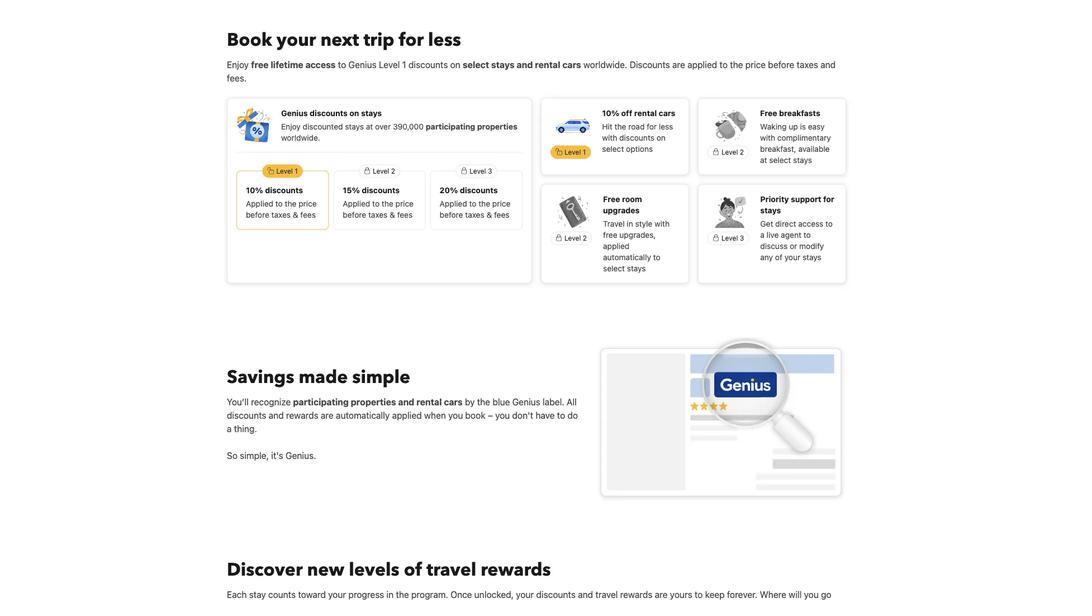 Task type: vqa. For each thing, say whether or not it's contained in the screenshot.


Task type: locate. For each thing, give the bounding box(es) containing it.
access down 'next'
[[306, 59, 336, 70]]

easy
[[808, 122, 825, 131]]

1 horizontal spatial applied
[[603, 241, 630, 251]]

2 horizontal spatial for
[[823, 194, 834, 204]]

0 horizontal spatial of
[[404, 558, 422, 582]]

in up upgrades,
[[627, 219, 633, 228]]

1 vertical spatial participating
[[293, 397, 349, 408]]

1 vertical spatial less
[[659, 122, 673, 131]]

upgrades,
[[620, 230, 656, 239]]

before for 20% discounts applied to the price before taxes & fees
[[440, 210, 463, 219]]

the inside 10% off rental cars hit the road for less with discounts on select options
[[615, 122, 626, 131]]

0 horizontal spatial free
[[603, 194, 620, 204]]

1 horizontal spatial 1
[[402, 59, 406, 70]]

free inside 'free room upgrades travel in style with free upgrades, applied automatically to select stays'
[[603, 230, 617, 239]]

enjoy free lifetime access to genius level 1 discounts on select stays and rental cars
[[227, 59, 581, 70]]

applied for 15%
[[343, 199, 370, 208]]

free inside the "free breakfasts waking up is easy with complimentary breakfast, available at select stays"
[[760, 108, 777, 118]]

go
[[821, 590, 832, 600]]

genius inside by the blue genius label. all discounts and rewards are automatically applied when you book – you don't have to do a thing.
[[512, 397, 540, 408]]

0 horizontal spatial properties
[[351, 397, 396, 408]]

15%
[[343, 186, 360, 195]]

2 vertical spatial are
[[655, 590, 668, 600]]

0 vertical spatial free
[[760, 108, 777, 118]]

2 vertical spatial for
[[823, 194, 834, 204]]

1 horizontal spatial level 3
[[722, 234, 744, 242]]

taxes
[[797, 59, 818, 70], [271, 210, 291, 219], [368, 210, 388, 219], [465, 210, 484, 219]]

1 vertical spatial 3
[[740, 234, 744, 242]]

properties inside genius discounts on stays enjoy discounted stays at over 390,000 participating properties worldwide.
[[477, 122, 518, 131]]

1 horizontal spatial with
[[655, 219, 670, 228]]

options
[[626, 144, 653, 153]]

priority
[[760, 194, 789, 204]]

a left live
[[760, 230, 765, 239]]

0 vertical spatial genius
[[348, 59, 377, 70]]

applied for 20%
[[440, 199, 467, 208]]

0 horizontal spatial in
[[387, 590, 394, 600]]

1 horizontal spatial in
[[627, 219, 633, 228]]

before inside 20% discounts applied to the price before taxes & fees
[[440, 210, 463, 219]]

are left yours
[[655, 590, 668, 600]]

are inside by the blue genius label. all discounts and rewards are automatically applied when you book – you don't have to do a thing.
[[321, 411, 334, 421]]

2 horizontal spatial level 2
[[722, 148, 744, 156]]

discounts inside 20% discounts applied to the price before taxes & fees
[[460, 186, 498, 195]]

2 horizontal spatial cars
[[659, 108, 675, 118]]

0 horizontal spatial with
[[602, 133, 617, 142]]

& for 15% discounts
[[390, 210, 395, 219]]

discounts inside 10% discounts applied to the price before taxes & fees
[[265, 186, 303, 195]]

1 vertical spatial level 2
[[373, 167, 395, 175]]

fees
[[300, 210, 316, 219], [397, 210, 413, 219], [494, 210, 510, 219]]

10% inside 10% discounts applied to the price before taxes & fees
[[246, 186, 263, 195]]

applied inside worldwide. discounts are applied to the price before taxes and fees.
[[688, 59, 717, 70]]

level 3
[[470, 167, 492, 175], [722, 234, 744, 242]]

2 applied from the left
[[343, 199, 370, 208]]

before inside 10% discounts applied to the price before taxes & fees
[[246, 210, 269, 219]]

0 vertical spatial at
[[366, 122, 373, 131]]

with down waking
[[760, 133, 775, 142]]

level 2 down free room upgrades image
[[565, 234, 587, 242]]

3 fees from the left
[[494, 210, 510, 219]]

next?
[[227, 603, 249, 604]]

1 horizontal spatial free
[[603, 230, 617, 239]]

1 horizontal spatial a
[[760, 230, 765, 239]]

0 vertical spatial of
[[775, 253, 783, 262]]

book your next trip for less image
[[236, 108, 272, 143]]

are down you'll recognize participating properties and rental cars at the bottom of page
[[321, 411, 334, 421]]

level 2 up 15% discounts applied to the price before taxes & fees
[[373, 167, 395, 175]]

0 horizontal spatial a
[[227, 424, 232, 435]]

free inside 'free room upgrades travel in style with free upgrades, applied automatically to select stays'
[[603, 194, 620, 204]]

taxes inside 10% discounts applied to the price before taxes & fees
[[271, 210, 291, 219]]

and
[[517, 59, 533, 70], [821, 59, 836, 70], [398, 397, 414, 408], [269, 411, 284, 421], [578, 590, 593, 600]]

0 vertical spatial applied
[[688, 59, 717, 70]]

3 up 20% discounts applied to the price before taxes & fees
[[488, 167, 492, 175]]

applied inside 'free room upgrades travel in style with free upgrades, applied automatically to select stays'
[[603, 241, 630, 251]]

discover new levels of travel rewards
[[227, 558, 551, 582]]

free up the upgrades on the top of page
[[603, 194, 620, 204]]

level 1
[[565, 148, 586, 156], [276, 167, 298, 175]]

2 horizontal spatial with
[[760, 133, 775, 142]]

less right road in the top right of the page
[[659, 122, 673, 131]]

before inside 15% discounts applied to the price before taxes & fees
[[343, 210, 366, 219]]

3 applied from the left
[[440, 199, 467, 208]]

& for 20% discounts
[[487, 210, 492, 219]]

1 vertical spatial 1
[[583, 148, 586, 156]]

3 & from the left
[[487, 210, 492, 219]]

free down travel
[[603, 230, 617, 239]]

complimentary
[[777, 133, 831, 142]]

for right the support at top right
[[823, 194, 834, 204]]

worldwide. down discounted
[[281, 133, 320, 142]]

waking
[[760, 122, 787, 131]]

0 vertical spatial automatically
[[603, 253, 651, 262]]

0 vertical spatial enjoy
[[227, 59, 249, 70]]

2 down free room upgrades image
[[583, 234, 587, 242]]

once
[[451, 590, 472, 600]]

2 vertical spatial level 2
[[565, 234, 587, 242]]

1 & from the left
[[293, 210, 298, 219]]

2 horizontal spatial you
[[804, 590, 819, 600]]

participating down savings made simple
[[293, 397, 349, 408]]

1 vertical spatial applied
[[603, 241, 630, 251]]

0 vertical spatial for
[[399, 28, 424, 52]]

your inside priority support for stays get direct access to a live agent to discuss or modify any of your stays
[[785, 253, 801, 262]]

taxes for 10% discounts applied to the price before taxes & fees
[[271, 210, 291, 219]]

at left over
[[366, 122, 373, 131]]

rewards down the recognize
[[286, 411, 318, 421]]

level
[[379, 59, 400, 70], [565, 148, 581, 156], [722, 148, 738, 156], [276, 167, 293, 175], [373, 167, 389, 175], [470, 167, 486, 175], [565, 234, 581, 242], [722, 234, 738, 242]]

level 2 down free breakfasts image on the top of the page
[[722, 148, 744, 156]]

a inside by the blue genius label. all discounts and rewards are automatically applied when you book – you don't have to do a thing.
[[227, 424, 232, 435]]

level down free room upgrades image
[[565, 234, 581, 242]]

1 vertical spatial 10%
[[246, 186, 263, 195]]

enjoy up fees.
[[227, 59, 249, 70]]

free
[[251, 59, 269, 70], [603, 230, 617, 239]]

0 vertical spatial travel
[[427, 558, 476, 582]]

before
[[768, 59, 794, 70], [246, 210, 269, 219], [343, 210, 366, 219], [440, 210, 463, 219]]

select inside 'free room upgrades travel in style with free upgrades, applied automatically to select stays'
[[603, 264, 625, 273]]

to inside worldwide. discounts are applied to the price before taxes and fees.
[[720, 59, 728, 70]]

less inside 10% off rental cars hit the road for less with discounts on select options
[[659, 122, 673, 131]]

modify
[[799, 241, 824, 251]]

with right "style"
[[655, 219, 670, 228]]

2 horizontal spatial genius
[[512, 397, 540, 408]]

taxes for 20% discounts applied to the price before taxes & fees
[[465, 210, 484, 219]]

your up lifetime
[[277, 28, 316, 52]]

1 horizontal spatial applied
[[343, 199, 370, 208]]

automatically for are
[[336, 411, 390, 421]]

are right discounts at right top
[[672, 59, 685, 70]]

direct
[[775, 219, 796, 228]]

1 horizontal spatial 2
[[583, 234, 587, 242]]

the
[[730, 59, 743, 70], [615, 122, 626, 131], [285, 199, 297, 208], [382, 199, 393, 208], [479, 199, 490, 208], [477, 397, 490, 408], [396, 590, 409, 600]]

genius up discounted
[[281, 108, 308, 118]]

taxes inside 15% discounts applied to the price before taxes & fees
[[368, 210, 388, 219]]

3 down priority support for stays image on the top of the page
[[740, 234, 744, 242]]

you left go
[[804, 590, 819, 600]]

so
[[227, 451, 238, 461]]

0 vertical spatial in
[[627, 219, 633, 228]]

less up enjoy free lifetime access to genius level 1 discounts on select stays and rental cars at top
[[428, 28, 461, 52]]

worldwide. left discounts at right top
[[584, 59, 627, 70]]

10% inside 10% off rental cars hit the road for less with discounts on select options
[[602, 108, 619, 118]]

access up the modify
[[798, 219, 824, 228]]

book your next trip for less
[[227, 28, 461, 52]]

2 horizontal spatial &
[[487, 210, 492, 219]]

1 horizontal spatial participating
[[426, 122, 475, 131]]

you
[[448, 411, 463, 421], [495, 411, 510, 421], [804, 590, 819, 600]]

2 vertical spatial rewards
[[620, 590, 653, 600]]

3
[[488, 167, 492, 175], [740, 234, 744, 242]]

the inside the each stay counts toward your progress in the program. once unlocked, your discounts and travel rewards are yours to keep forever. where will you go next?
[[396, 590, 409, 600]]

1 horizontal spatial enjoy
[[281, 122, 301, 131]]

enjoy left discounted
[[281, 122, 301, 131]]

level 3 up 20% discounts applied to the price before taxes & fees
[[470, 167, 492, 175]]

to
[[338, 59, 346, 70], [720, 59, 728, 70], [276, 199, 283, 208], [372, 199, 380, 208], [469, 199, 477, 208], [826, 219, 833, 228], [804, 230, 811, 239], [653, 253, 661, 262], [557, 411, 565, 421], [695, 590, 703, 600]]

1 horizontal spatial for
[[647, 122, 657, 131]]

stays inside the "free breakfasts waking up is easy with complimentary breakfast, available at select stays"
[[793, 155, 812, 165]]

do
[[568, 411, 578, 421]]

1 vertical spatial genius
[[281, 108, 308, 118]]

book
[[227, 28, 272, 52]]

for right road in the top right of the page
[[647, 122, 657, 131]]

genius down trip
[[348, 59, 377, 70]]

0 vertical spatial access
[[306, 59, 336, 70]]

rewards
[[286, 411, 318, 421], [481, 558, 551, 582], [620, 590, 653, 600]]

10% for 10% off rental cars hit the road for less with discounts on select options
[[602, 108, 619, 118]]

rewards up the each stay counts toward your progress in the program. once unlocked, your discounts and travel rewards are yours to keep forever. where will you go next?
[[481, 558, 551, 582]]

recognize
[[251, 397, 291, 408]]

2 horizontal spatial applied
[[688, 59, 717, 70]]

at inside genius discounts on stays enjoy discounted stays at over 390,000 participating properties worldwide.
[[366, 122, 373, 131]]

0 vertical spatial cars
[[563, 59, 581, 70]]

fees for 10% discounts applied to the price before taxes & fees
[[300, 210, 316, 219]]

level 2
[[722, 148, 744, 156], [373, 167, 395, 175], [565, 234, 587, 242]]

will
[[789, 590, 802, 600]]

0 horizontal spatial travel
[[427, 558, 476, 582]]

savings made simple
[[227, 366, 410, 390]]

for inside priority support for stays get direct access to a live agent to discuss or modify any of your stays
[[823, 194, 834, 204]]

fees.
[[227, 73, 247, 83]]

0 horizontal spatial level 2
[[373, 167, 395, 175]]

1 horizontal spatial properties
[[477, 122, 518, 131]]

& inside 15% discounts applied to the price before taxes & fees
[[390, 210, 395, 219]]

label.
[[543, 397, 564, 408]]

you left book
[[448, 411, 463, 421]]

price inside 15% discounts applied to the price before taxes & fees
[[396, 199, 414, 208]]

& inside 10% discounts applied to the price before taxes & fees
[[293, 210, 298, 219]]

2 horizontal spatial 1
[[583, 148, 586, 156]]

with inside the "free breakfasts waking up is easy with complimentary breakfast, available at select stays"
[[760, 133, 775, 142]]

0 vertical spatial level 1
[[565, 148, 586, 156]]

taxes inside 20% discounts applied to the price before taxes & fees
[[465, 210, 484, 219]]

with inside 'free room upgrades travel in style with free upgrades, applied automatically to select stays'
[[655, 219, 670, 228]]

1 horizontal spatial rental
[[535, 59, 560, 70]]

taxes for 15% discounts applied to the price before taxes & fees
[[368, 210, 388, 219]]

2
[[740, 148, 744, 156], [391, 167, 395, 175], [583, 234, 587, 242]]

applied right discounts at right top
[[688, 59, 717, 70]]

and inside by the blue genius label. all discounts and rewards are automatically applied when you book – you don't have to do a thing.
[[269, 411, 284, 421]]

fees inside 10% discounts applied to the price before taxes & fees
[[300, 210, 316, 219]]

cars
[[563, 59, 581, 70], [659, 108, 675, 118], [444, 397, 463, 408]]

of
[[775, 253, 783, 262], [404, 558, 422, 582]]

0 horizontal spatial &
[[293, 210, 298, 219]]

automatically down upgrades,
[[603, 253, 651, 262]]

discounts
[[409, 59, 448, 70], [310, 108, 348, 118], [619, 133, 655, 142], [265, 186, 303, 195], [362, 186, 400, 195], [460, 186, 498, 195], [227, 411, 266, 421], [536, 590, 576, 600]]

1 vertical spatial in
[[387, 590, 394, 600]]

0 horizontal spatial on
[[350, 108, 359, 118]]

free down book on the left of page
[[251, 59, 269, 70]]

0 horizontal spatial free
[[251, 59, 269, 70]]

&
[[293, 210, 298, 219], [390, 210, 395, 219], [487, 210, 492, 219]]

0 horizontal spatial applied
[[246, 199, 273, 208]]

the inside 10% discounts applied to the price before taxes & fees
[[285, 199, 297, 208]]

0 horizontal spatial rewards
[[286, 411, 318, 421]]

fees inside 20% discounts applied to the price before taxes & fees
[[494, 210, 510, 219]]

automatically
[[603, 253, 651, 262], [336, 411, 390, 421]]

discounts inside the each stay counts toward your progress in the program. once unlocked, your discounts and travel rewards are yours to keep forever. where will you go next?
[[536, 590, 576, 600]]

0 vertical spatial free
[[251, 59, 269, 70]]

1 horizontal spatial level 2
[[565, 234, 587, 242]]

a left thing.
[[227, 424, 232, 435]]

applied inside 20% discounts applied to the price before taxes & fees
[[440, 199, 467, 208]]

1 applied from the left
[[246, 199, 273, 208]]

0 horizontal spatial less
[[428, 28, 461, 52]]

applied for 10%
[[246, 199, 273, 208]]

1 vertical spatial a
[[227, 424, 232, 435]]

0 horizontal spatial fees
[[300, 210, 316, 219]]

0 vertical spatial level 2
[[722, 148, 744, 156]]

participating right the 390,000
[[426, 122, 475, 131]]

rewards left yours
[[620, 590, 653, 600]]

unlocked,
[[474, 590, 514, 600]]

of up program.
[[404, 558, 422, 582]]

in
[[627, 219, 633, 228], [387, 590, 394, 600]]

of right any
[[775, 253, 783, 262]]

priority support for stays image
[[713, 194, 749, 229]]

& inside 20% discounts applied to the price before taxes & fees
[[487, 210, 492, 219]]

0 horizontal spatial at
[[366, 122, 373, 131]]

at down the breakfast,
[[760, 155, 767, 165]]

applied left when at left bottom
[[392, 411, 422, 421]]

free for free breakfasts waking up is easy with complimentary breakfast, available at select stays
[[760, 108, 777, 118]]

level down 10% off rental cars image
[[565, 148, 581, 156]]

travel
[[427, 558, 476, 582], [596, 590, 618, 600]]

enjoy
[[227, 59, 249, 70], [281, 122, 301, 131]]

1 vertical spatial of
[[404, 558, 422, 582]]

2 vertical spatial 2
[[583, 234, 587, 242]]

with for free breakfasts waking up is easy with complimentary breakfast, available at select stays
[[760, 133, 775, 142]]

for
[[399, 28, 424, 52], [647, 122, 657, 131], [823, 194, 834, 204]]

2 up 15% discounts applied to the price before taxes & fees
[[391, 167, 395, 175]]

next
[[321, 28, 359, 52]]

you right –
[[495, 411, 510, 421]]

are inside the each stay counts toward your progress in the program. once unlocked, your discounts and travel rewards are yours to keep forever. where will you go next?
[[655, 590, 668, 600]]

price inside 10% discounts applied to the price before taxes & fees
[[299, 199, 317, 208]]

rental
[[535, 59, 560, 70], [634, 108, 657, 118], [417, 397, 442, 408]]

genius up don't
[[512, 397, 540, 408]]

1 fees from the left
[[300, 210, 316, 219]]

genius.
[[286, 451, 316, 461]]

0 horizontal spatial cars
[[444, 397, 463, 408]]

at
[[366, 122, 373, 131], [760, 155, 767, 165]]

0 horizontal spatial are
[[321, 411, 334, 421]]

applied down travel
[[603, 241, 630, 251]]

automatically inside by the blue genius label. all discounts and rewards are automatically applied when you book – you don't have to do a thing.
[[336, 411, 390, 421]]

fees for 15% discounts applied to the price before taxes & fees
[[397, 210, 413, 219]]

0 horizontal spatial worldwide.
[[281, 133, 320, 142]]

applied inside 10% discounts applied to the price before taxes & fees
[[246, 199, 273, 208]]

with down hit
[[602, 133, 617, 142]]

level 1 up 10% discounts applied to the price before taxes & fees
[[276, 167, 298, 175]]

0 horizontal spatial applied
[[392, 411, 422, 421]]

the inside worldwide. discounts are applied to the price before taxes and fees.
[[730, 59, 743, 70]]

over
[[375, 122, 391, 131]]

1 vertical spatial enjoy
[[281, 122, 301, 131]]

0 vertical spatial 2
[[740, 148, 744, 156]]

1 horizontal spatial of
[[775, 253, 783, 262]]

in right progress
[[387, 590, 394, 600]]

automatically down you'll recognize participating properties and rental cars at the bottom of page
[[336, 411, 390, 421]]

free room upgrades image
[[556, 194, 591, 229]]

1 vertical spatial for
[[647, 122, 657, 131]]

enjoy inside genius discounts on stays enjoy discounted stays at over 390,000 participating properties worldwide.
[[281, 122, 301, 131]]

price inside 20% discounts applied to the price before taxes & fees
[[492, 199, 511, 208]]

2 down free breakfasts image on the top of the page
[[740, 148, 744, 156]]

before inside worldwide. discounts are applied to the price before taxes and fees.
[[768, 59, 794, 70]]

0 vertical spatial rewards
[[286, 411, 318, 421]]

2 fees from the left
[[397, 210, 413, 219]]

less
[[428, 28, 461, 52], [659, 122, 673, 131]]

to inside by the blue genius label. all discounts and rewards are automatically applied when you book – you don't have to do a thing.
[[557, 411, 565, 421]]

390,000
[[393, 122, 424, 131]]

select inside 10% off rental cars hit the road for less with discounts on select options
[[602, 144, 624, 153]]

1 vertical spatial free
[[603, 194, 620, 204]]

your down or at the right top of page
[[785, 253, 801, 262]]

1 horizontal spatial free
[[760, 108, 777, 118]]

free up waking
[[760, 108, 777, 118]]

2 horizontal spatial on
[[657, 133, 666, 142]]

price
[[746, 59, 766, 70], [299, 199, 317, 208], [396, 199, 414, 208], [492, 199, 511, 208]]

for inside 10% off rental cars hit the road for less with discounts on select options
[[647, 122, 657, 131]]

2 horizontal spatial are
[[672, 59, 685, 70]]

0 vertical spatial participating
[[426, 122, 475, 131]]

0 horizontal spatial 10%
[[246, 186, 263, 195]]

2 vertical spatial 1
[[295, 167, 298, 175]]

rewards inside the each stay counts toward your progress in the program. once unlocked, your discounts and travel rewards are yours to keep forever. where will you go next?
[[620, 590, 653, 600]]

0 horizontal spatial level 3
[[470, 167, 492, 175]]

up
[[789, 122, 798, 131]]

0 horizontal spatial genius
[[281, 108, 308, 118]]

discuss
[[760, 241, 788, 251]]

1 horizontal spatial access
[[798, 219, 824, 228]]

1 horizontal spatial at
[[760, 155, 767, 165]]

fees inside 15% discounts applied to the price before taxes & fees
[[397, 210, 413, 219]]

level 3 down priority support for stays image on the top of the page
[[722, 234, 744, 242]]

10%
[[602, 108, 619, 118], [246, 186, 263, 195]]

1 vertical spatial worldwide.
[[281, 133, 320, 142]]

0 vertical spatial are
[[672, 59, 685, 70]]

to inside 20% discounts applied to the price before taxes & fees
[[469, 199, 477, 208]]

for up enjoy free lifetime access to genius level 1 discounts on select stays and rental cars at top
[[399, 28, 424, 52]]

worldwide.
[[584, 59, 627, 70], [281, 133, 320, 142]]

automatically inside 'free room upgrades travel in style with free upgrades, applied automatically to select stays'
[[603, 253, 651, 262]]

are
[[672, 59, 685, 70], [321, 411, 334, 421], [655, 590, 668, 600]]

2 & from the left
[[390, 210, 395, 219]]

level 1 down 10% off rental cars image
[[565, 148, 586, 156]]

applied inside 15% discounts applied to the price before taxes & fees
[[343, 199, 370, 208]]



Task type: describe. For each thing, give the bounding box(es) containing it.
0 vertical spatial less
[[428, 28, 461, 52]]

worldwide. inside genius discounts on stays enjoy discounted stays at over 390,000 participating properties worldwide.
[[281, 133, 320, 142]]

lifetime
[[271, 59, 303, 70]]

free room upgrades travel in style with free upgrades, applied automatically to select stays
[[603, 194, 670, 273]]

travel inside the each stay counts toward your progress in the program. once unlocked, your discounts and travel rewards are yours to keep forever. where will you go next?
[[596, 590, 618, 600]]

the inside by the blue genius label. all discounts and rewards are automatically applied when you book – you don't have to do a thing.
[[477, 397, 490, 408]]

made
[[299, 366, 348, 390]]

have
[[536, 411, 555, 421]]

level 2 for free room upgrades travel in style with free upgrades, applied automatically to select stays
[[565, 234, 587, 242]]

1 horizontal spatial genius
[[348, 59, 377, 70]]

automatically for applied
[[603, 253, 651, 262]]

where
[[760, 590, 787, 600]]

all
[[567, 397, 577, 408]]

discounts inside 10% off rental cars hit the road for less with discounts on select options
[[619, 133, 655, 142]]

10% off rental cars hit the road for less with discounts on select options
[[602, 108, 675, 153]]

0 vertical spatial on
[[450, 59, 460, 70]]

with for free room upgrades travel in style with free upgrades, applied automatically to select stays
[[655, 219, 670, 228]]

0 horizontal spatial access
[[306, 59, 336, 70]]

it's
[[271, 451, 283, 461]]

0 vertical spatial 1
[[402, 59, 406, 70]]

simple
[[352, 366, 410, 390]]

you'll recognize participating properties and rental cars
[[227, 397, 463, 408]]

support
[[791, 194, 821, 204]]

new
[[307, 558, 344, 582]]

when
[[424, 411, 446, 421]]

discounts inside genius discounts on stays enjoy discounted stays at over 390,000 participating properties worldwide.
[[310, 108, 348, 118]]

thing.
[[234, 424, 257, 435]]

don't
[[512, 411, 533, 421]]

0 vertical spatial 3
[[488, 167, 492, 175]]

access inside priority support for stays get direct access to a live agent to discuss or modify any of your stays
[[798, 219, 824, 228]]

free breakfasts image
[[713, 108, 749, 143]]

price for 15% discounts applied to the price before taxes & fees
[[396, 199, 414, 208]]

by the blue genius label. all discounts and rewards are automatically applied when you book – you don't have to do a thing.
[[227, 397, 578, 435]]

10% off rental cars image
[[555, 108, 591, 143]]

of inside priority support for stays get direct access to a live agent to discuss or modify any of your stays
[[775, 253, 783, 262]]

upgrades
[[603, 206, 640, 215]]

to inside 10% discounts applied to the price before taxes & fees
[[276, 199, 283, 208]]

1 vertical spatial level 3
[[722, 234, 744, 242]]

off
[[621, 108, 632, 118]]

any
[[760, 253, 773, 262]]

each
[[227, 590, 247, 600]]

discover
[[227, 558, 303, 582]]

get
[[760, 219, 773, 228]]

select inside the "free breakfasts waking up is easy with complimentary breakfast, available at select stays"
[[769, 155, 791, 165]]

1 horizontal spatial cars
[[563, 59, 581, 70]]

to inside 15% discounts applied to the price before taxes & fees
[[372, 199, 380, 208]]

discounted
[[303, 122, 343, 131]]

simple,
[[240, 451, 269, 461]]

travel
[[603, 219, 625, 228]]

or
[[790, 241, 797, 251]]

before for 15% discounts applied to the price before taxes & fees
[[343, 210, 366, 219]]

yours
[[670, 590, 692, 600]]

live
[[767, 230, 779, 239]]

1 horizontal spatial rewards
[[481, 558, 551, 582]]

0 horizontal spatial level 1
[[276, 167, 298, 175]]

price for 10% discounts applied to the price before taxes & fees
[[299, 199, 317, 208]]

hit
[[602, 122, 613, 131]]

free for free room upgrades travel in style with free upgrades, applied automatically to select stays
[[603, 194, 620, 204]]

rental inside 10% off rental cars hit the road for less with discounts on select options
[[634, 108, 657, 118]]

0 vertical spatial level 3
[[470, 167, 492, 175]]

0 horizontal spatial participating
[[293, 397, 349, 408]]

you inside the each stay counts toward your progress in the program. once unlocked, your discounts and travel rewards are yours to keep forever. where will you go next?
[[804, 590, 819, 600]]

in inside 'free room upgrades travel in style with free upgrades, applied automatically to select stays'
[[627, 219, 633, 228]]

by
[[465, 397, 475, 408]]

on inside genius discounts on stays enjoy discounted stays at over 390,000 participating properties worldwide.
[[350, 108, 359, 118]]

level up 20% discounts applied to the price before taxes & fees
[[470, 167, 486, 175]]

so simple, it's genius.
[[227, 451, 316, 461]]

and inside the each stay counts toward your progress in the program. once unlocked, your discounts and travel rewards are yours to keep forever. where will you go next?
[[578, 590, 593, 600]]

level down free breakfasts image on the top of the page
[[722, 148, 738, 156]]

progress
[[348, 590, 384, 600]]

levels
[[349, 558, 400, 582]]

to inside the each stay counts toward your progress in the program. once unlocked, your discounts and travel rewards are yours to keep forever. where will you go next?
[[695, 590, 703, 600]]

discounts inside by the blue genius label. all discounts and rewards are automatically applied when you book – you don't have to do a thing.
[[227, 411, 266, 421]]

10% discounts applied to the price before taxes & fees
[[246, 186, 317, 219]]

applied inside by the blue genius label. all discounts and rewards are automatically applied when you book – you don't have to do a thing.
[[392, 411, 422, 421]]

2 for free room upgrades travel in style with free upgrades, applied automatically to select stays
[[583, 234, 587, 242]]

level up 10% discounts applied to the price before taxes & fees
[[276, 167, 293, 175]]

is
[[800, 122, 806, 131]]

book
[[465, 411, 486, 421]]

forever.
[[727, 590, 758, 600]]

breakfasts
[[779, 108, 820, 118]]

blue
[[493, 397, 510, 408]]

0 horizontal spatial 2
[[391, 167, 395, 175]]

discounts
[[630, 59, 670, 70]]

& for 10% discounts
[[293, 210, 298, 219]]

price for 20% discounts applied to the price before taxes & fees
[[492, 199, 511, 208]]

your right the toward at the bottom left
[[328, 590, 346, 600]]

at inside the "free breakfasts waking up is easy with complimentary breakfast, available at select stays"
[[760, 155, 767, 165]]

free breakfasts waking up is easy with complimentary breakfast, available at select stays
[[760, 108, 831, 165]]

1 horizontal spatial you
[[495, 411, 510, 421]]

participating inside genius discounts on stays enjoy discounted stays at over 390,000 participating properties worldwide.
[[426, 122, 475, 131]]

program.
[[411, 590, 448, 600]]

0 horizontal spatial you
[[448, 411, 463, 421]]

worldwide. discounts are applied to the price before taxes and fees.
[[227, 59, 836, 83]]

genius inside genius discounts on stays enjoy discounted stays at over 390,000 participating properties worldwide.
[[281, 108, 308, 118]]

0 horizontal spatial for
[[399, 28, 424, 52]]

worldwide. inside worldwide. discounts are applied to the price before taxes and fees.
[[584, 59, 627, 70]]

genius discounts on stays enjoy discounted stays at over 390,000 participating properties worldwide.
[[281, 108, 518, 142]]

in inside the each stay counts toward your progress in the program. once unlocked, your discounts and travel rewards are yours to keep forever. where will you go next?
[[387, 590, 394, 600]]

level down trip
[[379, 59, 400, 70]]

savings
[[227, 366, 294, 390]]

20%
[[440, 186, 458, 195]]

10% for 10% discounts applied to the price before taxes & fees
[[246, 186, 263, 195]]

available
[[799, 144, 830, 153]]

savings made simple image
[[596, 337, 846, 503]]

price inside worldwide. discounts are applied to the price before taxes and fees.
[[746, 59, 766, 70]]

fees for 20% discounts applied to the price before taxes & fees
[[494, 210, 510, 219]]

counts
[[268, 590, 296, 600]]

stays inside 'free room upgrades travel in style with free upgrades, applied automatically to select stays'
[[627, 264, 646, 273]]

on inside 10% off rental cars hit the road for less with discounts on select options
[[657, 133, 666, 142]]

your right unlocked,
[[516, 590, 534, 600]]

the inside 20% discounts applied to the price before taxes & fees
[[479, 199, 490, 208]]

20% discounts applied to the price before taxes & fees
[[440, 186, 511, 219]]

are inside worldwide. discounts are applied to the price before taxes and fees.
[[672, 59, 685, 70]]

breakfast,
[[760, 144, 796, 153]]

rewards inside by the blue genius label. all discounts and rewards are automatically applied when you book – you don't have to do a thing.
[[286, 411, 318, 421]]

level down priority support for stays image on the top of the page
[[722, 234, 738, 242]]

taxes inside worldwide. discounts are applied to the price before taxes and fees.
[[797, 59, 818, 70]]

and inside worldwide. discounts are applied to the price before taxes and fees.
[[821, 59, 836, 70]]

15% discounts applied to the price before taxes & fees
[[343, 186, 414, 219]]

0 horizontal spatial rental
[[417, 397, 442, 408]]

the inside 15% discounts applied to the price before taxes & fees
[[382, 199, 393, 208]]

2 for free breakfasts waking up is easy with complimentary breakfast, available at select stays
[[740, 148, 744, 156]]

to inside 'free room upgrades travel in style with free upgrades, applied automatically to select stays'
[[653, 253, 661, 262]]

–
[[488, 411, 493, 421]]

trip
[[364, 28, 394, 52]]

0 horizontal spatial 1
[[295, 167, 298, 175]]

room
[[622, 194, 642, 204]]

toward
[[298, 590, 326, 600]]

agent
[[781, 230, 802, 239]]

discounts inside 15% discounts applied to the price before taxes & fees
[[362, 186, 400, 195]]

you'll
[[227, 397, 249, 408]]

stay
[[249, 590, 266, 600]]

each stay counts toward your progress in the program. once unlocked, your discounts and travel rewards are yours to keep forever. where will you go next?
[[227, 590, 832, 604]]

cars inside 10% off rental cars hit the road for less with discounts on select options
[[659, 108, 675, 118]]

a inside priority support for stays get direct access to a live agent to discuss or modify any of your stays
[[760, 230, 765, 239]]

1 horizontal spatial 3
[[740, 234, 744, 242]]

level 2 for free breakfasts waking up is easy with complimentary breakfast, available at select stays
[[722, 148, 744, 156]]

keep
[[705, 590, 725, 600]]

before for 10% discounts applied to the price before taxes & fees
[[246, 210, 269, 219]]

level up 15% discounts applied to the price before taxes & fees
[[373, 167, 389, 175]]

style
[[635, 219, 652, 228]]

with inside 10% off rental cars hit the road for less with discounts on select options
[[602, 133, 617, 142]]

priority support for stays get direct access to a live agent to discuss or modify any of your stays
[[760, 194, 834, 262]]

road
[[628, 122, 645, 131]]



